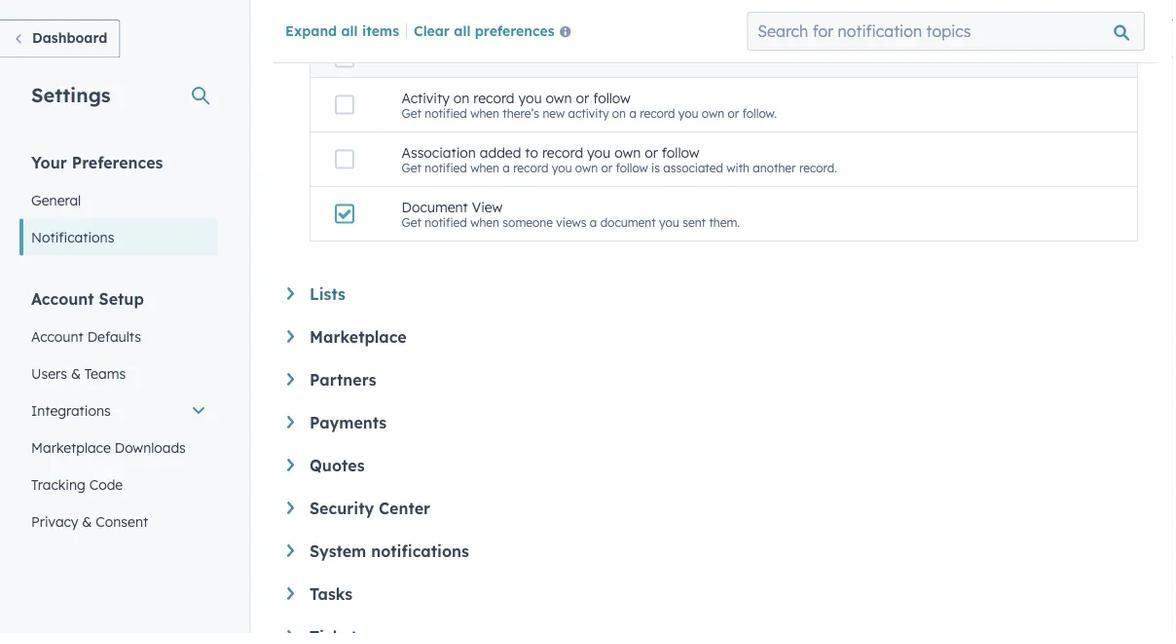 Task type: describe. For each thing, give the bounding box(es) containing it.
Search for notification topics search field
[[747, 12, 1146, 51]]

your preferences
[[31, 152, 163, 172]]

dashboard
[[32, 29, 107, 46]]

record.
[[800, 160, 838, 175]]

them.
[[710, 215, 740, 230]]

downloads
[[115, 439, 186, 456]]

system notifications button
[[287, 542, 1139, 561]]

account setup
[[31, 289, 144, 308]]

view
[[472, 198, 503, 215]]

follow left is
[[616, 160, 648, 175]]

general link
[[19, 182, 218, 219]]

& for privacy
[[82, 513, 92, 530]]

quotes
[[310, 456, 365, 475]]

marketplace for marketplace
[[310, 327, 407, 347]]

get inside document view get notified when someone views a document you sent them.
[[402, 215, 422, 230]]

users & teams link
[[19, 355, 218, 392]]

integrations button
[[19, 392, 218, 429]]

caret image for payments
[[287, 416, 294, 428]]

account defaults link
[[19, 318, 218, 355]]

activity on record you own or follow get notified when there's new activity on a record you own or follow.
[[402, 89, 777, 121]]

account for account defaults
[[31, 328, 84, 345]]

or right new
[[576, 89, 590, 106]]

you down "activity"
[[587, 143, 611, 160]]

tracking code link
[[19, 466, 218, 503]]

privacy & consent link
[[19, 503, 218, 540]]

payments
[[310, 413, 387, 432]]

& for users
[[71, 365, 81, 382]]

caret image for tasks
[[287, 587, 294, 600]]

activity
[[402, 89, 450, 106]]

document view get notified when someone views a document you sent them.
[[402, 198, 740, 230]]

setup
[[99, 289, 144, 308]]

system notifications
[[310, 542, 469, 561]]

there's
[[503, 106, 540, 121]]

or left associated
[[645, 143, 658, 160]]

tracking
[[31, 476, 86, 493]]

caret image for security center
[[287, 502, 294, 514]]

teams
[[85, 365, 126, 382]]

you left new
[[519, 89, 542, 106]]

get inside activity on record you own or follow get notified when there's new activity on a record you own or follow.
[[402, 106, 422, 121]]

security center button
[[287, 499, 1139, 518]]

5 caret image from the top
[[287, 630, 294, 633]]

notifications
[[31, 228, 114, 245]]

1 horizontal spatial on
[[613, 106, 626, 121]]

caret image for quotes
[[287, 459, 294, 471]]

expand all items
[[285, 22, 399, 39]]

preferences
[[475, 22, 555, 39]]

dashboard link
[[0, 19, 120, 58]]

clear
[[414, 22, 450, 39]]

lists
[[310, 284, 346, 304]]

notifications
[[371, 542, 469, 561]]

items
[[362, 22, 399, 39]]

follow right is
[[662, 143, 700, 160]]

a inside activity on record you own or follow get notified when there's new activity on a record you own or follow.
[[630, 106, 637, 121]]

tracking code
[[31, 476, 123, 493]]

when inside document view get notified when someone views a document you sent them.
[[471, 215, 500, 230]]

partners button
[[287, 370, 1139, 390]]

all for clear
[[454, 22, 471, 39]]

users & teams
[[31, 365, 126, 382]]

clear all preferences button
[[414, 20, 579, 44]]

own up document view get notified when someone views a document you sent them.
[[576, 160, 598, 175]]

notification topics
[[402, 51, 541, 65]]

caret image for marketplace
[[287, 330, 294, 343]]

topics
[[496, 51, 541, 65]]

follow inside activity on record you own or follow get notified when there's new activity on a record you own or follow.
[[593, 89, 631, 106]]

caret image for lists
[[287, 287, 294, 300]]

notification
[[402, 51, 493, 65]]

follow.
[[743, 106, 777, 121]]

quotes button
[[287, 456, 1139, 475]]

you right to
[[552, 160, 572, 175]]

is
[[652, 160, 660, 175]]

a inside association added to record you own or follow get notified when a record you own or follow is associated with another record.
[[503, 160, 510, 175]]

with
[[727, 160, 750, 175]]

another
[[753, 160, 796, 175]]

document
[[601, 215, 656, 230]]

payments button
[[287, 413, 1139, 432]]

tasks button
[[287, 584, 1139, 604]]

users
[[31, 365, 67, 382]]

notified inside activity on record you own or follow get notified when there's new activity on a record you own or follow.
[[425, 106, 467, 121]]

tasks
[[310, 584, 353, 604]]

or left is
[[601, 160, 613, 175]]



Task type: locate. For each thing, give the bounding box(es) containing it.
all for expand
[[341, 22, 358, 39]]

0 vertical spatial marketplace
[[310, 327, 407, 347]]

on right activity
[[454, 89, 470, 106]]

when inside association added to record you own or follow get notified when a record you own or follow is associated with another record.
[[471, 160, 500, 175]]

3 when from the top
[[471, 215, 500, 230]]

2 account from the top
[[31, 328, 84, 345]]

get inside association added to record you own or follow get notified when a record you own or follow is associated with another record.
[[402, 160, 422, 175]]

or left follow.
[[728, 106, 739, 121]]

clear all preferences
[[414, 22, 555, 39]]

your preferences element
[[19, 151, 218, 256]]

3 notified from the top
[[425, 215, 467, 230]]

partners
[[310, 370, 376, 390]]

on right "activity"
[[613, 106, 626, 121]]

account up account defaults on the left bottom
[[31, 289, 94, 308]]

you
[[519, 89, 542, 106], [679, 106, 699, 121], [587, 143, 611, 160], [552, 160, 572, 175], [660, 215, 680, 230]]

document
[[402, 198, 468, 215]]

a inside document view get notified when someone views a document you sent them.
[[590, 215, 597, 230]]

account
[[31, 289, 94, 308], [31, 328, 84, 345]]

caret image inside "security center" dropdown button
[[287, 502, 294, 514]]

0 vertical spatial account
[[31, 289, 94, 308]]

2 vertical spatial get
[[402, 215, 422, 230]]

0 horizontal spatial a
[[503, 160, 510, 175]]

1 vertical spatial get
[[402, 160, 422, 175]]

all inside button
[[454, 22, 471, 39]]

4 caret image from the top
[[287, 502, 294, 514]]

get up association
[[402, 106, 422, 121]]

record up someone
[[513, 160, 549, 175]]

&
[[71, 365, 81, 382], [82, 513, 92, 530]]

0 horizontal spatial marketplace
[[31, 439, 111, 456]]

notified up document
[[425, 160, 467, 175]]

or
[[576, 89, 590, 106], [728, 106, 739, 121], [645, 143, 658, 160], [601, 160, 613, 175]]

1 vertical spatial when
[[471, 160, 500, 175]]

1 notified from the top
[[425, 106, 467, 121]]

notified up association
[[425, 106, 467, 121]]

0 vertical spatial a
[[630, 106, 637, 121]]

2 horizontal spatial a
[[630, 106, 637, 121]]

general
[[31, 191, 81, 208]]

2 notified from the top
[[425, 160, 467, 175]]

caret image inside system notifications dropdown button
[[287, 545, 294, 557]]

caret image
[[287, 330, 294, 343], [287, 416, 294, 428], [287, 545, 294, 557], [287, 587, 294, 600]]

notified inside association added to record you own or follow get notified when a record you own or follow is associated with another record.
[[425, 160, 467, 175]]

when inside activity on record you own or follow get notified when there's new activity on a record you own or follow.
[[471, 106, 500, 121]]

all
[[341, 22, 358, 39], [454, 22, 471, 39]]

caret image inside payments dropdown button
[[287, 416, 294, 428]]

notified inside document view get notified when someone views a document you sent them.
[[425, 215, 467, 230]]

marketplace down integrations
[[31, 439, 111, 456]]

caret image inside tasks dropdown button
[[287, 587, 294, 600]]

0 horizontal spatial all
[[341, 22, 358, 39]]

2 caret image from the top
[[287, 416, 294, 428]]

center
[[379, 499, 431, 518]]

2 vertical spatial a
[[590, 215, 597, 230]]

marketplace up partners
[[310, 327, 407, 347]]

1 when from the top
[[471, 106, 500, 121]]

0 vertical spatial get
[[402, 106, 422, 121]]

marketplace downloads
[[31, 439, 186, 456]]

account setup element
[[19, 288, 218, 577]]

get up document
[[402, 160, 422, 175]]

1 horizontal spatial a
[[590, 215, 597, 230]]

record down 'notification topics'
[[474, 89, 515, 106]]

marketplace button
[[287, 327, 1139, 347]]

notifications link
[[19, 219, 218, 256]]

1 horizontal spatial &
[[82, 513, 92, 530]]

1 all from the left
[[341, 22, 358, 39]]

caret image inside lists dropdown button
[[287, 287, 294, 300]]

own left is
[[615, 143, 641, 160]]

marketplace inside "link"
[[31, 439, 111, 456]]

marketplace downloads link
[[19, 429, 218, 466]]

1 caret image from the top
[[287, 287, 294, 300]]

own left follow.
[[702, 106, 725, 121]]

marketplace
[[310, 327, 407, 347], [31, 439, 111, 456]]

marketplace for marketplace downloads
[[31, 439, 111, 456]]

settings
[[31, 82, 111, 107]]

get down association
[[402, 215, 422, 230]]

1 vertical spatial marketplace
[[31, 439, 111, 456]]

new
[[543, 106, 565, 121]]

& right users
[[71, 365, 81, 382]]

your
[[31, 152, 67, 172]]

system
[[310, 542, 367, 561]]

caret image inside quotes "dropdown button"
[[287, 459, 294, 471]]

sent
[[683, 215, 706, 230]]

2 when from the top
[[471, 160, 500, 175]]

1 vertical spatial a
[[503, 160, 510, 175]]

added
[[480, 143, 522, 160]]

own right there's
[[546, 89, 572, 106]]

record
[[474, 89, 515, 106], [640, 106, 675, 121], [542, 143, 584, 160], [513, 160, 549, 175]]

all up 'notification topics'
[[454, 22, 471, 39]]

caret image inside marketplace dropdown button
[[287, 330, 294, 343]]

0 horizontal spatial &
[[71, 365, 81, 382]]

2 vertical spatial when
[[471, 215, 500, 230]]

a left to
[[503, 160, 510, 175]]

someone
[[503, 215, 553, 230]]

associated
[[664, 160, 724, 175]]

caret image for partners
[[287, 373, 294, 386]]

& right the privacy
[[82, 513, 92, 530]]

consent
[[96, 513, 148, 530]]

1 caret image from the top
[[287, 330, 294, 343]]

privacy
[[31, 513, 78, 530]]

caret image for system notifications
[[287, 545, 294, 557]]

account defaults
[[31, 328, 141, 345]]

activity
[[568, 106, 609, 121]]

follow right new
[[593, 89, 631, 106]]

privacy & consent
[[31, 513, 148, 530]]

on
[[454, 89, 470, 106], [613, 106, 626, 121]]

expand
[[285, 22, 337, 39]]

get
[[402, 106, 422, 121], [402, 160, 422, 175], [402, 215, 422, 230]]

1 account from the top
[[31, 289, 94, 308]]

0 vertical spatial notified
[[425, 106, 467, 121]]

3 caret image from the top
[[287, 459, 294, 471]]

account up users
[[31, 328, 84, 345]]

1 horizontal spatial marketplace
[[310, 327, 407, 347]]

code
[[89, 476, 123, 493]]

security
[[310, 499, 374, 518]]

own
[[546, 89, 572, 106], [702, 106, 725, 121], [615, 143, 641, 160], [576, 160, 598, 175]]

caret image
[[287, 287, 294, 300], [287, 373, 294, 386], [287, 459, 294, 471], [287, 502, 294, 514], [287, 630, 294, 633]]

1 vertical spatial account
[[31, 328, 84, 345]]

preferences
[[72, 152, 163, 172]]

a
[[630, 106, 637, 121], [503, 160, 510, 175], [590, 215, 597, 230]]

you left sent
[[660, 215, 680, 230]]

when
[[471, 106, 500, 121], [471, 160, 500, 175], [471, 215, 500, 230]]

record up is
[[640, 106, 675, 121]]

a right "activity"
[[630, 106, 637, 121]]

association
[[402, 143, 476, 160]]

2 vertical spatial notified
[[425, 215, 467, 230]]

2 all from the left
[[454, 22, 471, 39]]

2 get from the top
[[402, 160, 422, 175]]

1 horizontal spatial all
[[454, 22, 471, 39]]

you inside document view get notified when someone views a document you sent them.
[[660, 215, 680, 230]]

2 caret image from the top
[[287, 373, 294, 386]]

3 caret image from the top
[[287, 545, 294, 557]]

1 vertical spatial &
[[82, 513, 92, 530]]

when up view
[[471, 160, 500, 175]]

4 caret image from the top
[[287, 587, 294, 600]]

defaults
[[87, 328, 141, 345]]

0 horizontal spatial on
[[454, 89, 470, 106]]

0 vertical spatial when
[[471, 106, 500, 121]]

notified
[[425, 106, 467, 121], [425, 160, 467, 175], [425, 215, 467, 230]]

when left someone
[[471, 215, 500, 230]]

integrations
[[31, 402, 111, 419]]

1 vertical spatial notified
[[425, 160, 467, 175]]

0 vertical spatial &
[[71, 365, 81, 382]]

3 get from the top
[[402, 215, 422, 230]]

all left items
[[341, 22, 358, 39]]

views
[[557, 215, 587, 230]]

follow
[[593, 89, 631, 106], [662, 143, 700, 160], [616, 160, 648, 175]]

notified left view
[[425, 215, 467, 230]]

record right to
[[542, 143, 584, 160]]

you up associated
[[679, 106, 699, 121]]

to
[[525, 143, 539, 160]]

association added to record you own or follow get notified when a record you own or follow is associated with another record.
[[402, 143, 838, 175]]

account for account setup
[[31, 289, 94, 308]]

when left there's
[[471, 106, 500, 121]]

a right 'views'
[[590, 215, 597, 230]]

lists button
[[287, 284, 1139, 304]]

security center
[[310, 499, 431, 518]]

caret image inside partners dropdown button
[[287, 373, 294, 386]]

expand all items button
[[285, 22, 399, 39]]

1 get from the top
[[402, 106, 422, 121]]



Task type: vqa. For each thing, say whether or not it's contained in the screenshot.
(1)
no



